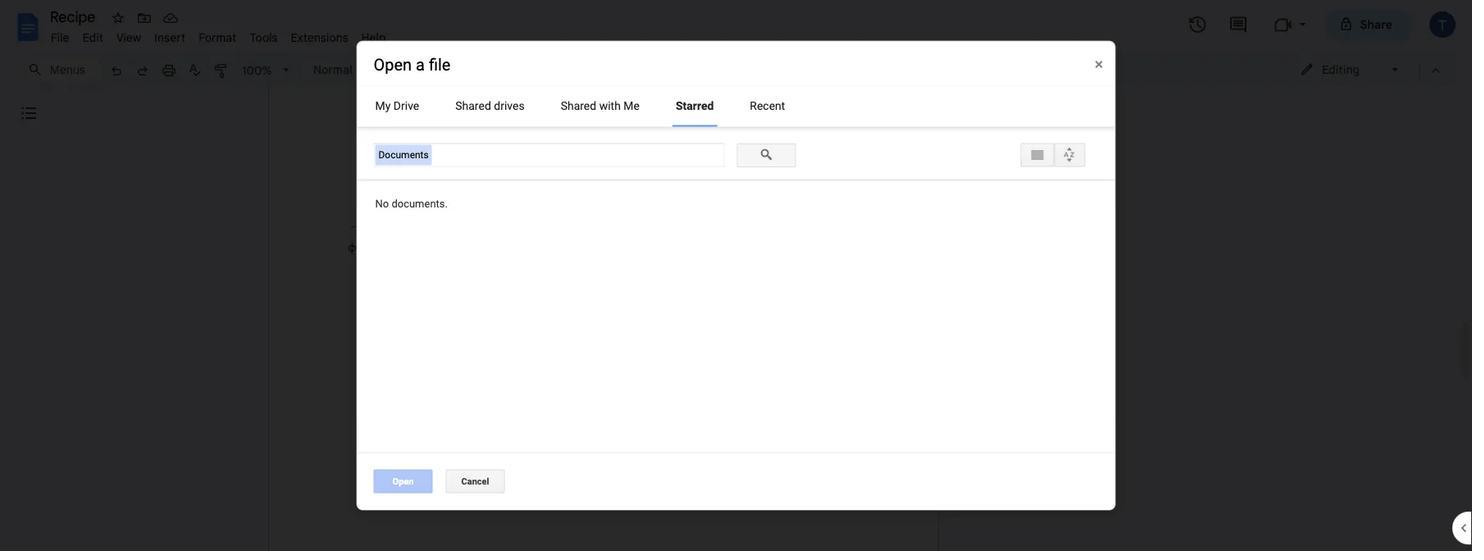 Task type: describe. For each thing, give the bounding box(es) containing it.
Rename text field
[[44, 7, 105, 26]]

main toolbar
[[102, 0, 1053, 339]]

Star checkbox
[[107, 7, 130, 30]]

share. private to only me. image
[[1339, 17, 1354, 32]]

menu bar banner
[[0, 0, 1473, 551]]

compare documents dialog
[[459, 193, 919, 493]]

learn more
[[480, 451, 538, 465]]

learn
[[480, 451, 509, 465]]

Include comments from the selected document checkbox
[[481, 390, 495, 405]]

cancel
[[737, 451, 776, 465]]



Task type: locate. For each thing, give the bounding box(es) containing it.
Attribute differences to text field
[[480, 339, 898, 369]]

learn more link
[[480, 451, 538, 465]]

menu bar
[[44, 21, 393, 48]]

cancel application
[[0, 0, 1473, 551]]

Menus field
[[21, 58, 103, 81]]

cancel button
[[717, 443, 797, 473]]

more
[[511, 451, 538, 465]]

menu bar inside menu bar "banner"
[[44, 21, 393, 48]]



Task type: vqa. For each thing, say whether or not it's contained in the screenshot.
PT
no



